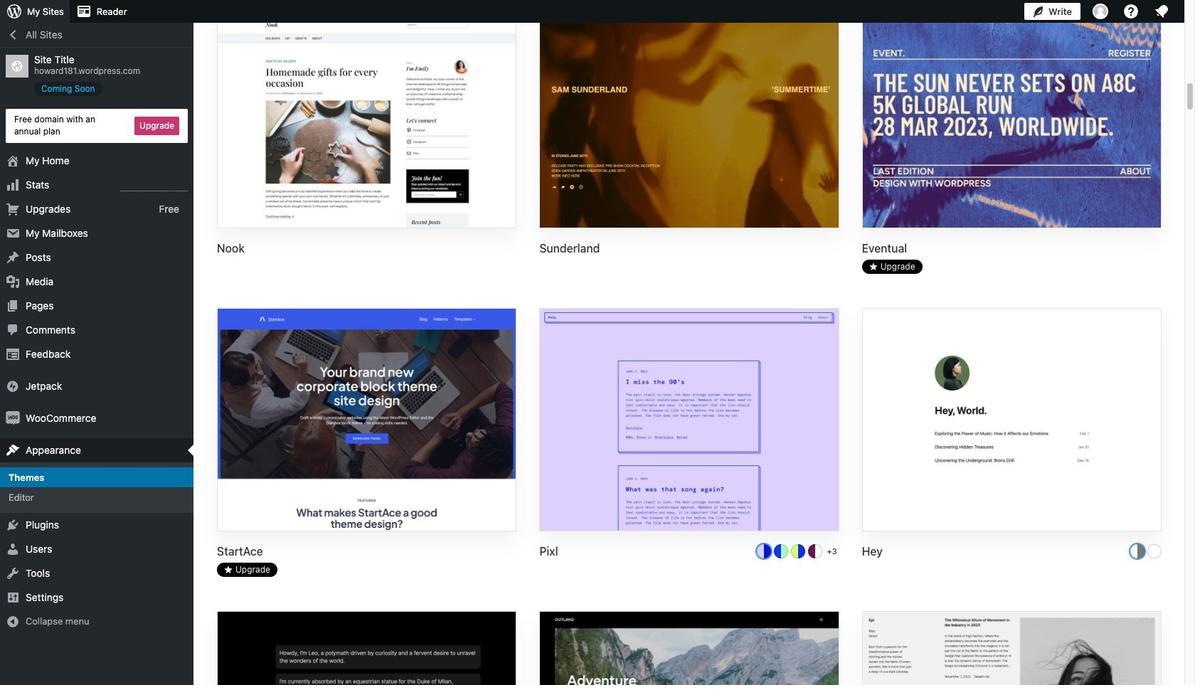 Task type: vqa. For each thing, say whether or not it's contained in the screenshot.
plugin icon
no



Task type: describe. For each thing, give the bounding box(es) containing it.
1 img image from the top
[[6, 379, 20, 393]]

help image
[[1123, 3, 1140, 20]]

startace is your ultimate business theme design. it is pretty valuable in assisting users in building their corporate websites, being established companies, or budding startups. image
[[218, 309, 516, 533]]

hey is a simple personal blog theme. image
[[863, 309, 1162, 533]]

a wordpress theme for travel-related websites and blogs designed to showcase stunning destinations around the world. image
[[540, 612, 839, 685]]



Task type: locate. For each thing, give the bounding box(es) containing it.
1 vertical spatial img image
[[6, 411, 20, 425]]

nook is a classic blogging theme offering a delightful canvas for your diy projects, delicious recipes, and creative inspirations. image
[[218, 6, 516, 230]]

pixl is a simple yet opinionated blogging theme inspired by websites of the nineties. image
[[540, 309, 839, 533]]

2 img image from the top
[[6, 411, 20, 425]]

highest hourly views 0 image
[[120, 182, 188, 191]]

sunderland is a simple theme that supports full-site editing. it comes with a set of minimal templates and design settings that can be manipulated through global styles. use it to build something beautiful. image
[[540, 6, 839, 230]]

my profile image
[[1093, 4, 1109, 19]]

manage your notifications image
[[1154, 3, 1171, 20]]

img image
[[6, 379, 20, 393], [6, 411, 20, 425]]

0 vertical spatial img image
[[6, 379, 20, 393]]

as its name states eventual is a theme designed for events and ceremonies. it is simple, and direct allowing users to display the essence of their subject with a large artwork on the homepage. image
[[863, 6, 1162, 230]]

messagerie is a theme that brings the mobile messaging experience to your wordpress site. image
[[218, 612, 516, 685]]

epi is a simple blog theme with a sticky left sidebar. image
[[863, 612, 1162, 685]]



